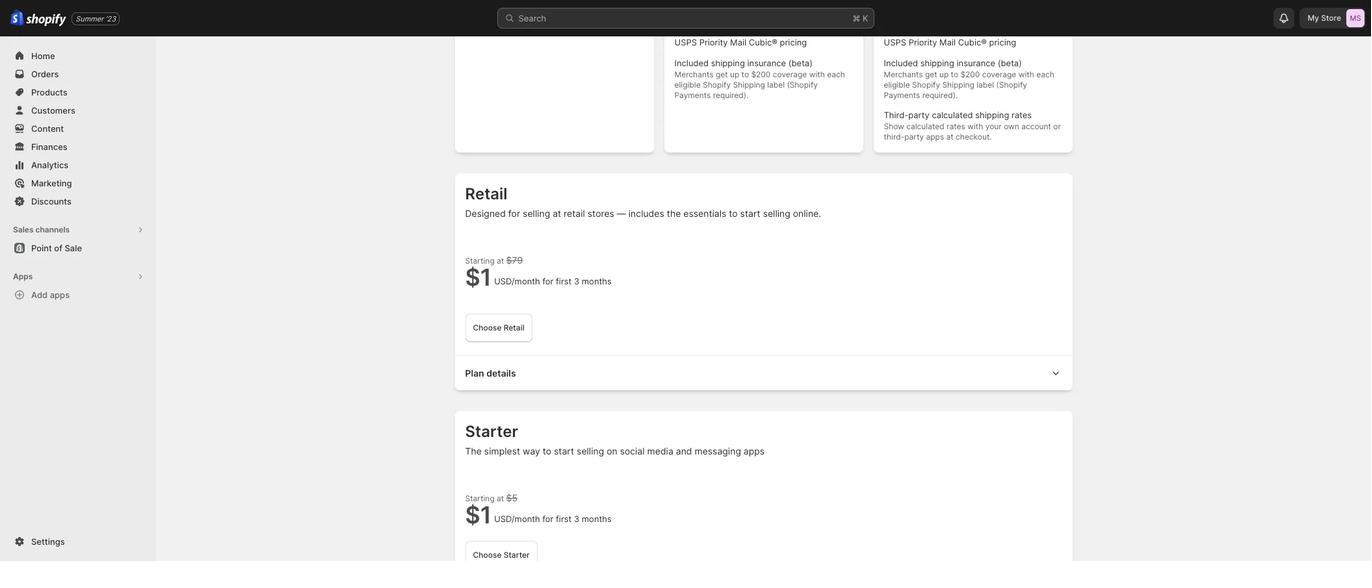 Task type: vqa. For each thing, say whether or not it's contained in the screenshot.
status
no



Task type: describe. For each thing, give the bounding box(es) containing it.
simplest
[[484, 446, 520, 457]]

1 (shopify from the left
[[787, 80, 818, 90]]

months for starting at $5 $1 usd/month for first 3 months
[[582, 514, 612, 525]]

2 from from the left
[[776, 7, 793, 17]]

choose retail link
[[465, 314, 532, 343]]

store
[[1321, 13, 1341, 23]]

starter inside starter the simplest way to start selling on social media and messaging apps
[[465, 423, 518, 442]]

summer '23
[[76, 14, 116, 23]]

summer '23 link
[[72, 12, 120, 25]]

own
[[1004, 122, 1020, 131]]

orders link
[[8, 65, 148, 83]]

2 required). from the left
[[922, 90, 958, 100]]

3 from from the left
[[985, 7, 1002, 17]]

2 (shopify from the left
[[996, 80, 1027, 90]]

payments for 2nd list
[[884, 90, 920, 100]]

products
[[31, 87, 68, 98]]

2 horizontal spatial selling
[[763, 208, 791, 219]]

third-party calculated shipping rates show calculated rates with your own account or third-party apps at checkout.
[[884, 110, 1061, 142]]

0 horizontal spatial selling
[[523, 208, 550, 219]]

0 vertical spatial calculated
[[932, 110, 973, 120]]

2 insurance from the left
[[957, 58, 996, 68]]

k
[[863, 13, 868, 23]]

2 ups, from the left
[[675, 18, 693, 27]]

first for starting at $5 $1 usd/month for first 3 months
[[556, 514, 572, 525]]

social
[[620, 446, 645, 457]]

of
[[54, 243, 62, 254]]

2 $200 from the left
[[961, 70, 980, 79]]

starting at $79 $1 usd/month for first 3 months
[[465, 255, 612, 292]]

2 each from the left
[[1037, 70, 1055, 79]]

3 for starting at $79 $1 usd/month for first 3 months
[[574, 276, 579, 287]]

apps inside button
[[50, 290, 70, 300]]

shopify image
[[26, 13, 66, 26]]

1 required). from the left
[[713, 90, 749, 100]]

choose for choose retail
[[473, 323, 502, 333]]

3 competitive from the left
[[884, 7, 929, 17]]

usd/month for starting at $5 $1 usd/month for first 3 months
[[494, 514, 540, 525]]

show
[[884, 122, 904, 131]]

at inside the starting at $79 $1 usd/month for first 3 months
[[497, 256, 504, 266]]

plan
[[465, 368, 484, 379]]

apps inside starter the simplest way to start selling on social media and messaging apps
[[744, 446, 765, 457]]

way
[[523, 446, 540, 457]]

for for starting at $5 $1 usd/month for first 3 months
[[543, 514, 554, 525]]

up for 1st list from the left
[[730, 70, 739, 79]]

1 express, from the left
[[603, 7, 635, 17]]

2 included from the left
[[884, 58, 918, 68]]

1 cubic® from the left
[[749, 37, 778, 47]]

coverage for 2nd list
[[982, 70, 1017, 79]]

designed
[[465, 208, 506, 219]]

usps for 2nd list
[[884, 37, 906, 47]]

2 usps. from the left
[[704, 18, 727, 27]]

with for 1st list from the left
[[809, 70, 825, 79]]

retail inside retail designed for selling at retail stores — includes the essentials to start selling online.
[[465, 185, 508, 204]]

mail for 1st list from the left
[[730, 37, 747, 47]]

stores
[[588, 208, 614, 219]]

add
[[31, 290, 48, 300]]

settings link
[[8, 533, 148, 551]]

$79
[[506, 255, 523, 266]]

apps button
[[8, 268, 148, 286]]

start inside starter the simplest way to start selling on social media and messaging apps
[[554, 446, 574, 457]]

included shipping insurance (beta) merchants get up to $200 coverage with each eligible shopify shipping label (shopify payments required). for 1st list from the left
[[675, 58, 845, 100]]

shipping for 2nd list
[[942, 80, 975, 90]]

3 competitive shipping rates from dhl express, ups, or usps. from the left
[[884, 7, 1054, 27]]

finances
[[31, 142, 67, 152]]

analytics
[[31, 160, 68, 170]]

at inside third-party calculated shipping rates show calculated rates with your own account or third-party apps at checkout.
[[946, 132, 954, 142]]

1 vertical spatial party
[[905, 132, 924, 142]]

my store
[[1308, 13, 1341, 23]]

sale
[[65, 243, 82, 254]]

start inside retail designed for selling at retail stores — includes the essentials to start selling online.
[[740, 208, 761, 219]]

sales
[[13, 225, 33, 235]]

to inside retail designed for selling at retail stores — includes the essentials to start selling online.
[[729, 208, 738, 219]]

mail for 2nd list
[[940, 37, 956, 47]]

third-
[[884, 110, 909, 120]]

settings
[[31, 537, 65, 548]]

2 get from the left
[[925, 70, 937, 79]]

up for 2nd list
[[940, 70, 949, 79]]

marketing link
[[8, 174, 148, 192]]

products link
[[8, 83, 148, 101]]

choose starter
[[473, 551, 530, 561]]

2 competitive shipping rates from dhl express, ups, or usps. from the left
[[675, 7, 844, 27]]

or inside third-party calculated shipping rates show calculated rates with your own account or third-party apps at checkout.
[[1054, 122, 1061, 131]]

starting for starting at $5 $1 usd/month for first 3 months
[[465, 494, 495, 504]]

at inside retail designed for selling at retail stores — includes the essentials to start selling online.
[[553, 208, 561, 219]]

2 competitive from the left
[[675, 7, 719, 17]]

choose starter link
[[465, 542, 538, 562]]

2 (beta) from the left
[[998, 58, 1022, 68]]

1 competitive from the left
[[465, 7, 510, 17]]

1 included from the left
[[675, 58, 709, 68]]

details
[[487, 368, 516, 379]]

1 usps. from the left
[[495, 18, 518, 27]]

sales channels button
[[8, 221, 148, 239]]

choose retail
[[473, 323, 525, 333]]

⌘ k
[[853, 13, 868, 23]]

3 express, from the left
[[1022, 7, 1054, 17]]

the
[[465, 446, 482, 457]]

messaging
[[695, 446, 741, 457]]

the
[[667, 208, 681, 219]]

add apps
[[31, 290, 70, 300]]

includes
[[629, 208, 664, 219]]

account
[[1022, 122, 1051, 131]]

1 list from the left
[[675, 0, 853, 142]]

starting at $5 $1 usd/month for first 3 months
[[465, 493, 612, 530]]

0 vertical spatial party
[[909, 110, 930, 120]]

marketing
[[31, 178, 72, 189]]

eligible for 2nd list
[[884, 80, 910, 90]]

choose for choose starter
[[473, 551, 502, 561]]

plan details
[[465, 368, 516, 379]]

shipping for 1st list from the left
[[733, 80, 765, 90]]

search
[[519, 13, 546, 23]]



Task type: locate. For each thing, give the bounding box(es) containing it.
0 horizontal spatial $200
[[751, 70, 771, 79]]

$1 left $5
[[465, 501, 492, 530]]

1 included shipping insurance (beta) merchants get up to $200 coverage with each eligible shopify shipping label (shopify payments required). from the left
[[675, 58, 845, 100]]

eligible
[[675, 80, 701, 90], [884, 80, 910, 90]]

orders
[[31, 69, 59, 79]]

usd/month down $79
[[494, 276, 540, 287]]

and
[[676, 446, 692, 457]]

discounts link
[[8, 192, 148, 211]]

1 usps from the left
[[675, 37, 697, 47]]

for inside retail designed for selling at retail stores — includes the essentials to start selling online.
[[508, 208, 520, 219]]

2 months from the top
[[582, 514, 612, 525]]

—
[[617, 208, 626, 219]]

for for starting at $79 $1 usd/month for first 3 months
[[543, 276, 554, 287]]

$200
[[751, 70, 771, 79], [961, 70, 980, 79]]

2 horizontal spatial from
[[985, 7, 1002, 17]]

payments for 1st list from the left
[[675, 90, 711, 100]]

rates
[[545, 7, 564, 17], [755, 7, 773, 17], [964, 7, 983, 17], [1012, 110, 1032, 120], [947, 122, 965, 131]]

1 dhl from the left
[[586, 7, 601, 17]]

content link
[[8, 120, 148, 138]]

0 horizontal spatial start
[[554, 446, 574, 457]]

pricing
[[780, 37, 807, 47], [989, 37, 1017, 47]]

2 usps priority mail cubic® pricing from the left
[[884, 37, 1017, 47]]

3
[[574, 276, 579, 287], [574, 514, 579, 525]]

1 3 from the top
[[574, 276, 579, 287]]

1 vertical spatial calculated
[[907, 122, 945, 131]]

$1 inside the starting at $79 $1 usd/month for first 3 months
[[465, 263, 492, 292]]

merchants for 2nd list
[[884, 70, 923, 79]]

calculated
[[932, 110, 973, 120], [907, 122, 945, 131]]

1 horizontal spatial shipping
[[942, 80, 975, 90]]

1 merchants from the left
[[675, 70, 714, 79]]

first
[[556, 276, 572, 287], [556, 514, 572, 525]]

2 choose from the top
[[473, 551, 502, 561]]

essentials
[[684, 208, 727, 219]]

usps priority mail cubic® pricing for 1st list from the left
[[675, 37, 807, 47]]

eligible for 1st list from the left
[[675, 80, 701, 90]]

usd/month down $5
[[494, 514, 540, 525]]

0 horizontal spatial included shipping insurance (beta) merchants get up to $200 coverage with each eligible shopify shipping label (shopify payments required).
[[675, 58, 845, 100]]

1 horizontal spatial get
[[925, 70, 937, 79]]

media
[[647, 446, 674, 457]]

1 up from the left
[[730, 70, 739, 79]]

1 horizontal spatial competitive
[[675, 7, 719, 17]]

1 label from the left
[[767, 80, 785, 90]]

0 vertical spatial first
[[556, 276, 572, 287]]

1 ups, from the left
[[465, 18, 483, 27]]

2 coverage from the left
[[982, 70, 1017, 79]]

0 horizontal spatial included
[[675, 58, 709, 68]]

0 vertical spatial starting
[[465, 256, 495, 266]]

selling left retail at the left of page
[[523, 208, 550, 219]]

1 choose from the top
[[473, 323, 502, 333]]

'23
[[106, 14, 116, 23]]

retail
[[564, 208, 585, 219]]

apps
[[13, 272, 33, 282]]

for
[[508, 208, 520, 219], [543, 276, 554, 287], [543, 514, 554, 525]]

content
[[31, 124, 64, 134]]

start right essentials
[[740, 208, 761, 219]]

1 horizontal spatial cubic®
[[958, 37, 987, 47]]

1 usps priority mail cubic® pricing from the left
[[675, 37, 807, 47]]

calculated up the checkout.
[[932, 110, 973, 120]]

2 shipping from the left
[[942, 80, 975, 90]]

0 vertical spatial $1
[[465, 263, 492, 292]]

$1 inside starting at $5 $1 usd/month for first 3 months
[[465, 501, 492, 530]]

1 vertical spatial retail
[[504, 323, 525, 333]]

0 horizontal spatial dhl
[[586, 7, 601, 17]]

1 mail from the left
[[730, 37, 747, 47]]

selling
[[523, 208, 550, 219], [763, 208, 791, 219], [577, 446, 604, 457]]

2 horizontal spatial apps
[[926, 132, 944, 142]]

0 vertical spatial choose
[[473, 323, 502, 333]]

0 horizontal spatial competitive
[[465, 7, 510, 17]]

2 express, from the left
[[813, 7, 844, 17]]

my
[[1308, 13, 1319, 23]]

months inside the starting at $79 $1 usd/month for first 3 months
[[582, 276, 612, 287]]

starting inside the starting at $79 $1 usd/month for first 3 months
[[465, 256, 495, 266]]

required).
[[713, 90, 749, 100], [922, 90, 958, 100]]

selling left on
[[577, 446, 604, 457]]

shipping inside third-party calculated shipping rates show calculated rates with your own account or third-party apps at checkout.
[[976, 110, 1009, 120]]

3 inside starting at $5 $1 usd/month for first 3 months
[[574, 514, 579, 525]]

1 vertical spatial usd/month
[[494, 514, 540, 525]]

channels
[[35, 225, 70, 235]]

point of sale
[[31, 243, 82, 254]]

1 horizontal spatial payments
[[884, 90, 920, 100]]

⌘
[[853, 13, 861, 23]]

1 horizontal spatial pricing
[[989, 37, 1017, 47]]

competitive
[[465, 7, 510, 17], [675, 7, 719, 17], [884, 7, 929, 17]]

$1 left $79
[[465, 263, 492, 292]]

2 horizontal spatial competitive shipping rates from dhl express, ups, or usps.
[[884, 7, 1054, 27]]

payments
[[675, 90, 711, 100], [884, 90, 920, 100]]

0 horizontal spatial each
[[827, 70, 845, 79]]

$1 for starting at $5 $1 usd/month for first 3 months
[[465, 501, 492, 530]]

2 vertical spatial apps
[[744, 446, 765, 457]]

2 first from the top
[[556, 514, 572, 525]]

0 horizontal spatial (shopify
[[787, 80, 818, 90]]

2 vertical spatial for
[[543, 514, 554, 525]]

1 horizontal spatial (beta)
[[998, 58, 1022, 68]]

1 horizontal spatial mail
[[940, 37, 956, 47]]

list
[[675, 0, 853, 142], [884, 0, 1062, 142]]

1 horizontal spatial express,
[[813, 7, 844, 17]]

0 vertical spatial retail
[[465, 185, 508, 204]]

starter inside choose starter link
[[504, 551, 530, 561]]

summer
[[76, 14, 104, 23]]

1 horizontal spatial apps
[[744, 446, 765, 457]]

coverage
[[773, 70, 807, 79], [982, 70, 1017, 79]]

shipping
[[512, 7, 543, 17], [721, 7, 753, 17], [931, 7, 962, 17], [711, 58, 745, 68], [921, 58, 954, 68], [976, 110, 1009, 120]]

3 for starting at $5 $1 usd/month for first 3 months
[[574, 514, 579, 525]]

0 horizontal spatial with
[[809, 70, 825, 79]]

0 vertical spatial months
[[582, 276, 612, 287]]

0 horizontal spatial express,
[[603, 7, 635, 17]]

label
[[767, 80, 785, 90], [977, 80, 994, 90]]

with for 2nd list
[[1019, 70, 1034, 79]]

months for starting at $79 $1 usd/month for first 3 months
[[582, 276, 612, 287]]

party
[[909, 110, 930, 120], [905, 132, 924, 142]]

to
[[742, 70, 749, 79], [951, 70, 958, 79], [729, 208, 738, 219], [543, 446, 551, 457]]

merchants for 1st list from the left
[[675, 70, 714, 79]]

0 horizontal spatial apps
[[50, 290, 70, 300]]

mail
[[730, 37, 747, 47], [940, 37, 956, 47]]

$1 for starting at $79 $1 usd/month for first 3 months
[[465, 263, 492, 292]]

0 horizontal spatial list
[[675, 0, 853, 142]]

1 priority from the left
[[699, 37, 728, 47]]

2 eligible from the left
[[884, 80, 910, 90]]

1 shopify from the left
[[703, 80, 731, 90]]

ups,
[[465, 18, 483, 27], [675, 18, 693, 27], [884, 18, 902, 27]]

0 horizontal spatial shopify
[[703, 80, 731, 90]]

at left the checkout.
[[946, 132, 954, 142]]

start right way
[[554, 446, 574, 457]]

apps right add
[[50, 290, 70, 300]]

1 payments from the left
[[675, 90, 711, 100]]

starter down starting at $5 $1 usd/month for first 3 months
[[504, 551, 530, 561]]

0 horizontal spatial from
[[566, 7, 583, 17]]

starting inside starting at $5 $1 usd/month for first 3 months
[[465, 494, 495, 504]]

usps.
[[495, 18, 518, 27], [704, 18, 727, 27], [914, 18, 937, 27]]

1 horizontal spatial usps.
[[704, 18, 727, 27]]

1 vertical spatial choose
[[473, 551, 502, 561]]

0 vertical spatial usd/month
[[494, 276, 540, 287]]

for inside starting at $5 $1 usd/month for first 3 months
[[543, 514, 554, 525]]

1 horizontal spatial each
[[1037, 70, 1055, 79]]

0 horizontal spatial eligible
[[675, 80, 701, 90]]

0 horizontal spatial usps priority mail cubic® pricing
[[675, 37, 807, 47]]

each
[[827, 70, 845, 79], [1037, 70, 1055, 79]]

1 horizontal spatial (shopify
[[996, 80, 1027, 90]]

competitive shipping rates from dhl express, ups, or usps.
[[465, 7, 635, 27], [675, 7, 844, 27], [884, 7, 1054, 27]]

2 mail from the left
[[940, 37, 956, 47]]

shipping
[[733, 80, 765, 90], [942, 80, 975, 90]]

0 horizontal spatial cubic®
[[749, 37, 778, 47]]

2 cubic® from the left
[[958, 37, 987, 47]]

point of sale link
[[8, 239, 148, 257]]

months inside starting at $5 $1 usd/month for first 3 months
[[582, 514, 612, 525]]

1 horizontal spatial required).
[[922, 90, 958, 100]]

at left $5
[[497, 494, 504, 504]]

at left retail at the left of page
[[553, 208, 561, 219]]

0 vertical spatial start
[[740, 208, 761, 219]]

3 usps. from the left
[[914, 18, 937, 27]]

1 vertical spatial start
[[554, 446, 574, 457]]

2 priority from the left
[[909, 37, 937, 47]]

coverage for 1st list from the left
[[773, 70, 807, 79]]

starting
[[465, 256, 495, 266], [465, 494, 495, 504]]

usps priority mail cubic® pricing for 2nd list
[[884, 37, 1017, 47]]

apps left the checkout.
[[926, 132, 944, 142]]

1 horizontal spatial $200
[[961, 70, 980, 79]]

0 horizontal spatial insurance
[[747, 58, 786, 68]]

1 horizontal spatial dhl
[[795, 7, 811, 17]]

discounts
[[31, 196, 72, 207]]

choose
[[473, 323, 502, 333], [473, 551, 502, 561]]

or
[[485, 18, 493, 27], [695, 18, 702, 27], [904, 18, 912, 27], [1054, 122, 1061, 131]]

1 vertical spatial 3
[[574, 514, 579, 525]]

2 horizontal spatial with
[[1019, 70, 1034, 79]]

express,
[[603, 7, 635, 17], [813, 7, 844, 17], [1022, 7, 1054, 17]]

1 pricing from the left
[[780, 37, 807, 47]]

1 horizontal spatial usps priority mail cubic® pricing
[[884, 37, 1017, 47]]

retail up designed
[[465, 185, 508, 204]]

my store image
[[1347, 9, 1365, 27]]

1 vertical spatial starter
[[504, 551, 530, 561]]

shopify image
[[10, 10, 24, 26]]

point of sale button
[[0, 239, 156, 257]]

apps right "messaging"
[[744, 446, 765, 457]]

first inside starting at $5 $1 usd/month for first 3 months
[[556, 514, 572, 525]]

with inside third-party calculated shipping rates show calculated rates with your own account or third-party apps at checkout.
[[968, 122, 983, 131]]

1 vertical spatial $1
[[465, 501, 492, 530]]

0 vertical spatial starter
[[465, 423, 518, 442]]

2 starting from the top
[[465, 494, 495, 504]]

cubic®
[[749, 37, 778, 47], [958, 37, 987, 47]]

2 dhl from the left
[[795, 7, 811, 17]]

starter the simplest way to start selling on social media and messaging apps
[[465, 423, 765, 457]]

1 horizontal spatial shopify
[[912, 80, 940, 90]]

retail designed for selling at retail stores — includes the essentials to start selling online.
[[465, 185, 821, 219]]

1 from from the left
[[566, 7, 583, 17]]

selling inside starter the simplest way to start selling on social media and messaging apps
[[577, 446, 604, 457]]

starting for starting at $79 $1 usd/month for first 3 months
[[465, 256, 495, 266]]

1 each from the left
[[827, 70, 845, 79]]

0 horizontal spatial label
[[767, 80, 785, 90]]

0 horizontal spatial (beta)
[[789, 58, 813, 68]]

1 vertical spatial first
[[556, 514, 572, 525]]

2 label from the left
[[977, 80, 994, 90]]

first inside the starting at $79 $1 usd/month for first 3 months
[[556, 276, 572, 287]]

1 horizontal spatial from
[[776, 7, 793, 17]]

1 get from the left
[[716, 70, 728, 79]]

finances link
[[8, 138, 148, 156]]

add apps button
[[8, 286, 148, 304]]

1 vertical spatial months
[[582, 514, 612, 525]]

1 horizontal spatial list
[[884, 0, 1062, 142]]

0 horizontal spatial coverage
[[773, 70, 807, 79]]

retail up details
[[504, 323, 525, 333]]

1 horizontal spatial eligible
[[884, 80, 910, 90]]

1 vertical spatial for
[[543, 276, 554, 287]]

0 horizontal spatial usps.
[[495, 18, 518, 27]]

0 horizontal spatial priority
[[699, 37, 728, 47]]

1 horizontal spatial included shipping insurance (beta) merchants get up to $200 coverage with each eligible shopify shipping label (shopify payments required).
[[884, 58, 1055, 100]]

1 horizontal spatial coverage
[[982, 70, 1017, 79]]

0 horizontal spatial ups,
[[465, 18, 483, 27]]

label for 1st list from the left
[[767, 80, 785, 90]]

customers
[[31, 105, 75, 116]]

usd/month for starting at $79 $1 usd/month for first 3 months
[[494, 276, 540, 287]]

starting left $5
[[465, 494, 495, 504]]

1 usd/month from the top
[[494, 276, 540, 287]]

1 horizontal spatial competitive shipping rates from dhl express, ups, or usps.
[[675, 7, 844, 27]]

starting left $79
[[465, 256, 495, 266]]

usd/month inside starting at $5 $1 usd/month for first 3 months
[[494, 514, 540, 525]]

2 pricing from the left
[[989, 37, 1017, 47]]

1 competitive shipping rates from dhl express, ups, or usps. from the left
[[465, 7, 635, 27]]

1 starting from the top
[[465, 256, 495, 266]]

1 horizontal spatial merchants
[[884, 70, 923, 79]]

1 horizontal spatial with
[[968, 122, 983, 131]]

home
[[31, 51, 55, 61]]

2 usd/month from the top
[[494, 514, 540, 525]]

usd/month inside the starting at $79 $1 usd/month for first 3 months
[[494, 276, 540, 287]]

included shipping insurance (beta) merchants get up to $200 coverage with each eligible shopify shipping label (shopify payments required). for 2nd list
[[884, 58, 1055, 100]]

starter up "simplest"
[[465, 423, 518, 442]]

3 dhl from the left
[[1004, 7, 1020, 17]]

1 horizontal spatial label
[[977, 80, 994, 90]]

priority
[[699, 37, 728, 47], [909, 37, 937, 47]]

1 months from the top
[[582, 276, 612, 287]]

2 $1 from the top
[[465, 501, 492, 530]]

0 horizontal spatial required).
[[713, 90, 749, 100]]

1 vertical spatial starting
[[465, 494, 495, 504]]

home link
[[8, 47, 148, 65]]

merchants
[[675, 70, 714, 79], [884, 70, 923, 79]]

1 horizontal spatial start
[[740, 208, 761, 219]]

apps
[[926, 132, 944, 142], [50, 290, 70, 300], [744, 446, 765, 457]]

2 payments from the left
[[884, 90, 920, 100]]

for inside the starting at $79 $1 usd/month for first 3 months
[[543, 276, 554, 287]]

to inside starter the simplest way to start selling on social media and messaging apps
[[543, 446, 551, 457]]

0 horizontal spatial up
[[730, 70, 739, 79]]

get
[[716, 70, 728, 79], [925, 70, 937, 79]]

1 horizontal spatial usps
[[884, 37, 906, 47]]

1 $1 from the top
[[465, 263, 492, 292]]

sales channels
[[13, 225, 70, 235]]

shopify
[[703, 80, 731, 90], [912, 80, 940, 90]]

0 horizontal spatial competitive shipping rates from dhl express, ups, or usps.
[[465, 7, 635, 27]]

usd/month
[[494, 276, 540, 287], [494, 514, 540, 525]]

your
[[986, 122, 1002, 131]]

0 horizontal spatial merchants
[[675, 70, 714, 79]]

0 horizontal spatial usps
[[675, 37, 697, 47]]

1 horizontal spatial selling
[[577, 446, 604, 457]]

2 included shipping insurance (beta) merchants get up to $200 coverage with each eligible shopify shipping label (shopify payments required). from the left
[[884, 58, 1055, 100]]

at inside starting at $5 $1 usd/month for first 3 months
[[497, 494, 504, 504]]

2 list from the left
[[884, 0, 1062, 142]]

1 first from the top
[[556, 276, 572, 287]]

on
[[607, 446, 618, 457]]

0 horizontal spatial get
[[716, 70, 728, 79]]

1 eligible from the left
[[675, 80, 701, 90]]

(shopify
[[787, 80, 818, 90], [996, 80, 1027, 90]]

selling left online.
[[763, 208, 791, 219]]

usps for 1st list from the left
[[675, 37, 697, 47]]

2 horizontal spatial ups,
[[884, 18, 902, 27]]

insurance
[[747, 58, 786, 68], [957, 58, 996, 68]]

analytics link
[[8, 156, 148, 174]]

1 $200 from the left
[[751, 70, 771, 79]]

calculated right show
[[907, 122, 945, 131]]

2 up from the left
[[940, 70, 949, 79]]

months
[[582, 276, 612, 287], [582, 514, 612, 525]]

2 3 from the top
[[574, 514, 579, 525]]

1 insurance from the left
[[747, 58, 786, 68]]

checkout.
[[956, 132, 992, 142]]

point
[[31, 243, 52, 254]]

3 inside the starting at $79 $1 usd/month for first 3 months
[[574, 276, 579, 287]]

2 horizontal spatial dhl
[[1004, 7, 1020, 17]]

third-
[[884, 132, 905, 142]]

online.
[[793, 208, 821, 219]]

with
[[809, 70, 825, 79], [1019, 70, 1034, 79], [968, 122, 983, 131]]

0 vertical spatial apps
[[926, 132, 944, 142]]

apps inside third-party calculated shipping rates show calculated rates with your own account or third-party apps at checkout.
[[926, 132, 944, 142]]

at
[[946, 132, 954, 142], [553, 208, 561, 219], [497, 256, 504, 266], [497, 494, 504, 504]]

1 coverage from the left
[[773, 70, 807, 79]]

3 ups, from the left
[[884, 18, 902, 27]]

1 shipping from the left
[[733, 80, 765, 90]]

2 horizontal spatial express,
[[1022, 7, 1054, 17]]

1 (beta) from the left
[[789, 58, 813, 68]]

$5
[[506, 493, 518, 504]]

1 horizontal spatial ups,
[[675, 18, 693, 27]]

plan details button
[[455, 356, 1073, 391]]

2 merchants from the left
[[884, 70, 923, 79]]

label for 2nd list
[[977, 80, 994, 90]]

first for starting at $79 $1 usd/month for first 3 months
[[556, 276, 572, 287]]

1 vertical spatial apps
[[50, 290, 70, 300]]

customers link
[[8, 101, 148, 120]]

0 horizontal spatial payments
[[675, 90, 711, 100]]

2 usps from the left
[[884, 37, 906, 47]]

0 horizontal spatial shipping
[[733, 80, 765, 90]]

2 shopify from the left
[[912, 80, 940, 90]]

at left $79
[[497, 256, 504, 266]]



